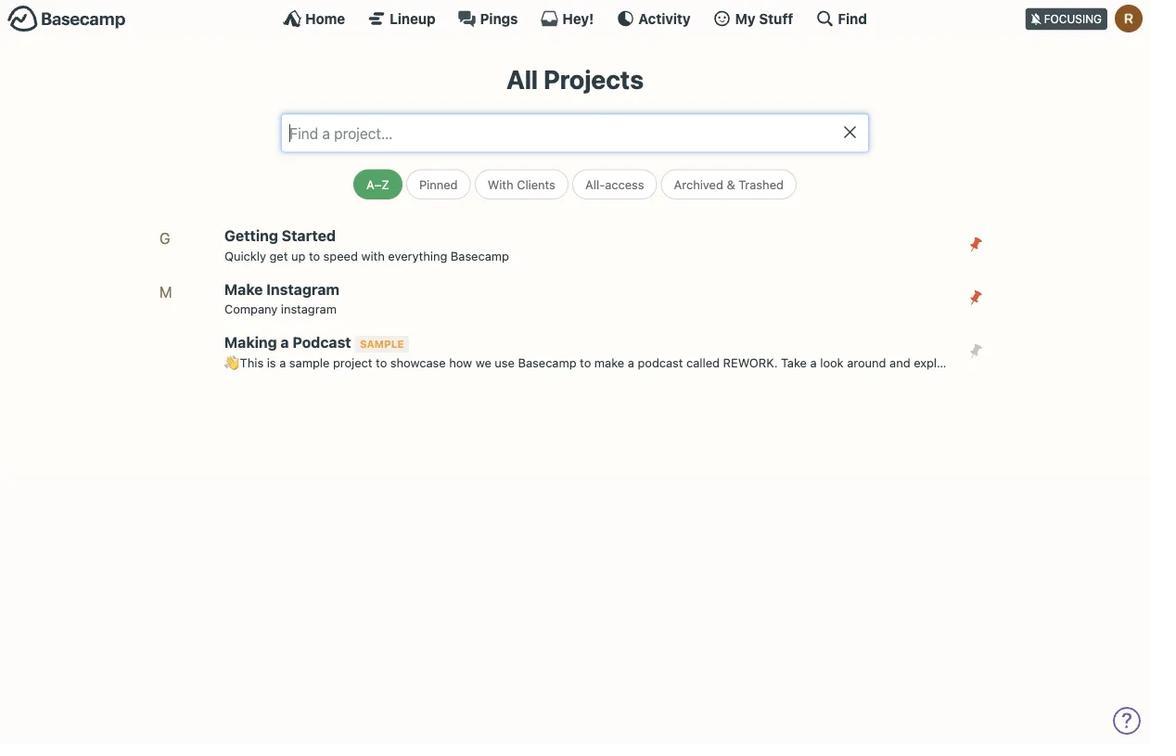 Task type: describe. For each thing, give the bounding box(es) containing it.
we
[[476, 356, 492, 369]]

make instagram company instagram
[[225, 280, 340, 316]]

how
[[449, 356, 473, 369]]

making a podcast sample 👋 this is a sample project to showcase how we use basecamp to make a podcast called rework. take a look around and explore!
[[225, 334, 959, 369]]

2 horizontal spatial to
[[580, 356, 592, 369]]

find
[[839, 10, 868, 26]]

quickly
[[225, 249, 266, 263]]

rework.
[[724, 356, 778, 369]]

my
[[736, 10, 756, 26]]

pings button
[[458, 9, 518, 28]]

pinned link
[[407, 169, 471, 200]]

access
[[605, 177, 645, 191]]

make
[[595, 356, 625, 369]]

find button
[[816, 9, 868, 28]]

podcast
[[638, 356, 684, 369]]

focusing
[[1045, 13, 1103, 26]]

lineup link
[[368, 9, 436, 28]]

all-access link
[[573, 169, 658, 200]]

to inside getting started quickly get up to speed with everything basecamp
[[309, 249, 320, 263]]

home link
[[283, 9, 345, 28]]

this
[[240, 356, 264, 369]]

make
[[225, 280, 263, 298]]

and
[[890, 356, 911, 369]]

making
[[225, 334, 277, 351]]

hey!
[[563, 10, 594, 26]]

1 horizontal spatial to
[[376, 356, 387, 369]]

project
[[333, 356, 373, 369]]

all-
[[586, 177, 605, 191]]

with clients
[[488, 177, 556, 191]]

all-access
[[586, 177, 645, 191]]

👋
[[225, 356, 237, 369]]

g
[[160, 230, 170, 247]]

switch accounts image
[[7, 5, 126, 33]]

hey! button
[[541, 9, 594, 28]]

everything
[[388, 249, 448, 263]]

&
[[727, 177, 736, 191]]

Find a project… text field
[[281, 114, 870, 153]]

a–z link
[[354, 169, 403, 200]]

lineup
[[390, 10, 436, 26]]

main element
[[0, 0, 1151, 36]]



Task type: vqa. For each thing, say whether or not it's contained in the screenshot.
effectively
no



Task type: locate. For each thing, give the bounding box(es) containing it.
sample
[[360, 338, 404, 350]]

archived & trashed link
[[661, 169, 797, 200]]

getting started quickly get up to speed with everything basecamp
[[225, 227, 509, 263]]

ruby image
[[1116, 5, 1144, 32]]

0 vertical spatial basecamp
[[451, 249, 509, 263]]

projects
[[544, 64, 644, 94]]

0 horizontal spatial to
[[309, 249, 320, 263]]

activity
[[639, 10, 691, 26]]

0 horizontal spatial basecamp
[[451, 249, 509, 263]]

a–z
[[367, 177, 390, 191]]

a right making in the left of the page
[[281, 334, 289, 351]]

basecamp right use
[[518, 356, 577, 369]]

pings
[[480, 10, 518, 26]]

around
[[848, 356, 887, 369]]

navigation
[[85, 162, 1066, 200]]

take
[[782, 356, 808, 369]]

pinned
[[420, 177, 458, 191]]

explore!
[[914, 356, 959, 369]]

use
[[495, 356, 515, 369]]

a right is
[[280, 356, 286, 369]]

navigation containing a–z
[[85, 162, 1066, 200]]

speed
[[324, 249, 358, 263]]

my stuff button
[[713, 9, 794, 28]]

a
[[281, 334, 289, 351], [280, 356, 286, 369], [628, 356, 635, 369], [811, 356, 817, 369]]

getting
[[225, 227, 278, 245]]

1 vertical spatial basecamp
[[518, 356, 577, 369]]

up
[[291, 249, 306, 263]]

basecamp
[[451, 249, 509, 263], [518, 356, 577, 369]]

with
[[361, 249, 385, 263]]

look
[[821, 356, 844, 369]]

my stuff
[[736, 10, 794, 26]]

showcase
[[391, 356, 446, 369]]

to down sample
[[376, 356, 387, 369]]

a right "make"
[[628, 356, 635, 369]]

1 horizontal spatial basecamp
[[518, 356, 577, 369]]

all
[[507, 64, 538, 94]]

podcast
[[293, 334, 351, 351]]

None submit
[[962, 230, 991, 260], [962, 283, 991, 313], [962, 337, 991, 366], [962, 230, 991, 260], [962, 283, 991, 313], [962, 337, 991, 366]]

is
[[267, 356, 276, 369]]

instagram
[[267, 280, 340, 298]]

activity link
[[617, 9, 691, 28]]

with
[[488, 177, 514, 191]]

m
[[160, 283, 172, 301]]

basecamp right everything
[[451, 249, 509, 263]]

archived & trashed
[[674, 177, 784, 191]]

instagram
[[281, 302, 337, 316]]

basecamp inside getting started quickly get up to speed with everything basecamp
[[451, 249, 509, 263]]

called
[[687, 356, 720, 369]]

clients
[[517, 177, 556, 191]]

trashed
[[739, 177, 784, 191]]

stuff
[[760, 10, 794, 26]]

started
[[282, 227, 336, 245]]

home
[[305, 10, 345, 26]]

get
[[270, 249, 288, 263]]

archived
[[674, 177, 724, 191]]

basecamp inside making a podcast sample 👋 this is a sample project to showcase how we use basecamp to make a podcast called rework. take a look around and explore!
[[518, 356, 577, 369]]

to left "make"
[[580, 356, 592, 369]]

with clients link
[[475, 169, 569, 200]]

sample
[[289, 356, 330, 369]]

to right 'up'
[[309, 249, 320, 263]]

all projects
[[507, 64, 644, 94]]

company
[[225, 302, 278, 316]]

focusing button
[[1026, 0, 1151, 36]]

a left look
[[811, 356, 817, 369]]

to
[[309, 249, 320, 263], [376, 356, 387, 369], [580, 356, 592, 369]]



